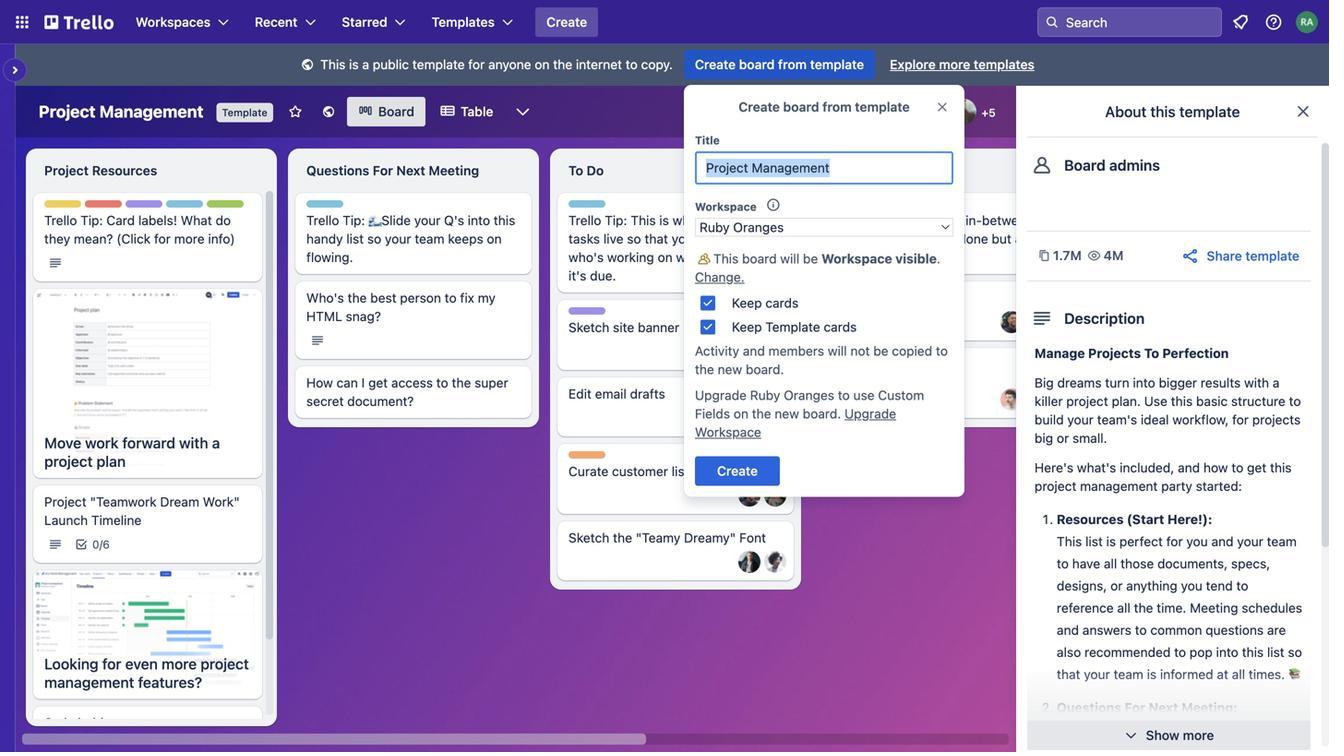 Task type: locate. For each thing, give the bounding box(es) containing it.
share template button
[[1181, 246, 1300, 266]]

1 horizontal spatial color: purple, title: "design team" element
[[569, 307, 637, 321]]

1 horizontal spatial resources
[[1057, 512, 1124, 527]]

the inside keep cards keep template cards activity and members will not be copied to the new board.
[[695, 362, 714, 377]]

1 horizontal spatial for
[[1125, 700, 1146, 715]]

design team social media assets
[[831, 356, 948, 383]]

1 vertical spatial create
[[695, 57, 736, 72]]

documents,
[[1158, 556, 1228, 571]]

0 vertical spatial will
[[780, 251, 800, 266]]

are inside trello tip: 💬for those in-between tasks that are almost done but also awaiting one last step.
[[893, 231, 912, 246]]

design inside design team sketch site banner
[[569, 308, 606, 321]]

also inside resources (start here!): this list is perfect for you and your team to have all those documents, specs, designs, or anything you tend to reference all the time. meeting schedules and answers to common questions are also recommended to pop into this list so that your team is informed at all times. 📚
[[1057, 645, 1081, 660]]

trello for trello tip: card labels! what do they mean? (click for more info)
[[44, 213, 77, 228]]

1 horizontal spatial or
[[1111, 578, 1123, 594]]

into inside trello tip trello tip: 🌊slide your q's into this handy list so your team keeps on flowing.
[[468, 213, 490, 228]]

project up features?
[[201, 656, 249, 673]]

recommended
[[1085, 645, 1171, 660]]

to do
[[569, 163, 604, 178]]

common
[[1151, 623, 1202, 638]]

project down here's
[[1035, 479, 1077, 494]]

i
[[362, 375, 365, 390]]

stephen (stephen11674280) image
[[738, 551, 761, 573]]

management down the looking
[[44, 674, 134, 692]]

color: purple, title: "design team" element for sketch site banner
[[569, 307, 637, 321]]

this inside the trello tip trello tip: this is where assigned tasks live so that your team can see who's working on what and when it's due.
[[631, 213, 656, 228]]

1 horizontal spatial those
[[1121, 556, 1154, 571]]

plan
[[96, 453, 126, 470]]

more inside 'link'
[[939, 57, 970, 72]]

1 horizontal spatial janelle (janelle549) image
[[927, 99, 953, 125]]

color: purple, title: "design team" element down project resources text field
[[126, 200, 194, 214]]

that up working
[[645, 231, 668, 246]]

have
[[1072, 556, 1100, 571]]

2 vertical spatial project
[[44, 494, 87, 510]]

features?
[[138, 674, 202, 692]]

designs,
[[1057, 578, 1107, 594]]

chris (chris42642663) image
[[903, 99, 929, 125], [764, 407, 786, 429]]

into up at
[[1216, 645, 1239, 660]]

0 notifications image
[[1230, 11, 1252, 33]]

upgrade down use
[[845, 406, 896, 421]]

0 horizontal spatial questions
[[306, 163, 369, 178]]

trello tip: card labels! what do they mean? (click for more info)
[[44, 213, 235, 246]]

0 horizontal spatial be
[[803, 251, 818, 266]]

1 horizontal spatial tasks
[[831, 231, 862, 246]]

for inside questions for next meeting: never again forget that important question you thought of in the showe
[[1125, 700, 1146, 715]]

the up snag?
[[348, 290, 367, 306]]

1 vertical spatial workspace
[[822, 251, 892, 266]]

project "teamwork dream work" launch timeline
[[44, 494, 240, 528]]

curate customer list
[[569, 464, 689, 479]]

template right about
[[1180, 103, 1240, 120]]

1 keep from the top
[[732, 295, 762, 311]]

next
[[396, 163, 425, 178], [1149, 700, 1179, 715]]

design for social
[[831, 356, 868, 369]]

that up 'of'
[[1171, 722, 1194, 738]]

todd (todd05497623) image
[[1001, 389, 1023, 411]]

of
[[1187, 744, 1199, 752]]

to inside upgrade ruby oranges to use custom fields on the new board.
[[838, 388, 850, 403]]

1 vertical spatial new
[[775, 406, 799, 421]]

0 horizontal spatial management
[[44, 674, 134, 692]]

reference
[[1057, 600, 1114, 616]]

on inside upgrade ruby oranges to use custom fields on the new board.
[[734, 406, 749, 421]]

a left public
[[362, 57, 369, 72]]

1 vertical spatial template
[[766, 319, 820, 335]]

0 horizontal spatial or
[[1057, 431, 1069, 446]]

trello for trello tip: 💬for those in-between tasks that are almost done but also awaiting one last step.
[[831, 213, 863, 228]]

also right the but
[[1015, 231, 1039, 246]]

handy
[[306, 231, 343, 246]]

ruby anderson (rubyanderson7) image
[[1296, 11, 1318, 33]]

1 horizontal spatial into
[[1133, 375, 1155, 390]]

0
[[92, 538, 99, 551]]

1 horizontal spatial to
[[1144, 346, 1159, 361]]

chris (chris42642663) image up todd (todd05497623) image
[[1001, 311, 1023, 333]]

color: orange, title: "one more step" element
[[569, 451, 606, 459]]

board. up ruby
[[746, 362, 784, 377]]

for inside looking for even more project management features?
[[102, 656, 121, 673]]

create right copy.
[[695, 57, 736, 72]]

brooke (brooke94205718) image
[[764, 485, 786, 507]]

2 vertical spatial team
[[871, 356, 899, 369]]

1 vertical spatial chris (chris42642663) image
[[738, 485, 761, 507]]

1 tip: from the left
[[81, 213, 103, 228]]

cards up todd (todd05497623) icon
[[766, 295, 799, 311]]

the right in
[[1217, 744, 1236, 752]]

1 vertical spatial board.
[[803, 406, 841, 421]]

project up project resources
[[39, 102, 96, 121]]

next up "🌊slide"
[[396, 163, 425, 178]]

this
[[320, 57, 346, 72], [631, 213, 656, 228], [713, 251, 739, 266], [1057, 534, 1082, 549]]

questions for next meeting: never again forget that important question you thought of in the showe
[[1057, 700, 1302, 752]]

back to home image
[[44, 7, 114, 37]]

board down public
[[378, 104, 414, 119]]

also
[[1015, 231, 1039, 246], [1057, 645, 1081, 660]]

answers
[[1083, 623, 1132, 638]]

trello tip: card labels! what do they mean? (click for more info) link
[[44, 211, 251, 248]]

2 horizontal spatial tip
[[601, 201, 618, 214]]

and up party
[[1178, 460, 1200, 475]]

0 horizontal spatial cards
[[766, 295, 799, 311]]

resources up have
[[1057, 512, 1124, 527]]

you inside questions for next meeting: never again forget that important question you thought of in the showe
[[1112, 744, 1133, 752]]

to right "tend"
[[1237, 578, 1249, 594]]

1 sketch from the top
[[569, 320, 610, 335]]

is
[[349, 57, 359, 72], [659, 213, 669, 228], [1106, 534, 1116, 549], [1147, 667, 1157, 682]]

project down move
[[44, 453, 93, 470]]

2 horizontal spatial a
[[1273, 375, 1280, 390]]

board inside board 'link'
[[378, 104, 414, 119]]

1 vertical spatial can
[[337, 375, 358, 390]]

project
[[39, 102, 96, 121], [44, 163, 89, 178], [44, 494, 87, 510]]

trello tip trello tip: 🌊slide your q's into this handy list so your team keeps on flowing.
[[306, 201, 515, 265]]

0 horizontal spatial with
[[179, 434, 208, 452]]

how
[[1204, 460, 1228, 475]]

the left "teamy
[[613, 530, 632, 546]]

3 tip: from the left
[[605, 213, 627, 228]]

the inside upgrade ruby oranges to use custom fields on the new board.
[[752, 406, 771, 421]]

question
[[1057, 744, 1108, 752]]

to left copy.
[[626, 57, 638, 72]]

workspace down fields in the right of the page
[[695, 425, 761, 440]]

+
[[982, 106, 989, 119]]

this up working
[[631, 213, 656, 228]]

show
[[1146, 728, 1180, 743]]

0 vertical spatial keep
[[732, 295, 762, 311]]

design inside design team social media assets
[[831, 356, 868, 369]]

show more button
[[1027, 721, 1311, 750]]

team inside design team social media assets
[[871, 356, 899, 369]]

0 vertical spatial resources
[[92, 163, 157, 178]]

chris (chris42642663) image
[[1001, 311, 1023, 333], [738, 485, 761, 507]]

trello tip: 🌊slide your q's into this handy list so your team keeps on flowing. link
[[306, 211, 521, 267]]

all up answers
[[1117, 600, 1131, 616]]

for
[[373, 163, 393, 178], [1125, 700, 1146, 715]]

2 vertical spatial design
[[831, 356, 868, 369]]

to right projects
[[1144, 346, 1159, 361]]

or
[[1057, 431, 1069, 446], [1111, 578, 1123, 594]]

your inside the trello tip trello tip: this is where assigned tasks live so that your team can see who's working on what and when it's due.
[[672, 231, 698, 246]]

on right keeps
[[487, 231, 502, 246]]

all right at
[[1232, 667, 1245, 682]]

so inside trello tip trello tip: 🌊slide your q's into this handy list so your team keeps on flowing.
[[367, 231, 381, 246]]

0 horizontal spatial those
[[929, 213, 962, 228]]

Questions For Next Meeting text field
[[295, 156, 532, 186]]

almost
[[915, 231, 955, 246]]

sketch down curate
[[569, 530, 610, 546]]

custom
[[878, 388, 924, 403]]

2 horizontal spatial so
[[1288, 645, 1302, 660]]

ideal
[[1141, 412, 1169, 427]]

working
[[607, 250, 654, 265]]

1 horizontal spatial chris (chris42642663) image
[[903, 99, 929, 125]]

0 horizontal spatial board
[[378, 104, 414, 119]]

project down dreams
[[1066, 394, 1108, 409]]

2 horizontal spatial team
[[871, 356, 899, 369]]

0 vertical spatial sketch
[[569, 320, 610, 335]]

those inside resources (start here!): this list is perfect for you and your team to have all those documents, specs, designs, or anything you tend to reference all the time. meeting schedules and answers to common questions are also recommended to pop into this list so that your team is informed at all times. 📚
[[1121, 556, 1154, 571]]

0 horizontal spatial are
[[893, 231, 912, 246]]

tip: up mean?
[[81, 213, 103, 228]]

a inside move work forward with a project plan
[[212, 434, 220, 452]]

workspace left visible
[[822, 251, 892, 266]]

are inside resources (start here!): this list is perfect for you and your team to have all those documents, specs, designs, or anything you tend to reference all the time. meeting schedules and answers to common questions are also recommended to pop into this list so that your team is informed at all times. 📚
[[1267, 623, 1286, 638]]

color: purple, title: "design team" element up use
[[831, 355, 899, 369]]

the down the 'activity'
[[695, 362, 714, 377]]

1 horizontal spatial get
[[1247, 460, 1267, 475]]

workspace up when
[[695, 200, 757, 213]]

that inside trello tip: 💬for those in-between tasks that are almost done but also awaiting one last step.
[[866, 231, 889, 246]]

meeting down "tend"
[[1190, 600, 1238, 616]]

chris (chris42642663) image down ruby
[[764, 407, 786, 429]]

into inside big dreams turn into bigger results with a killer project plan. use this basic structure to build your team's ideal workflow, for projects big or small.
[[1133, 375, 1155, 390]]

1 horizontal spatial template
[[766, 319, 820, 335]]

upgrade for upgrade ruby oranges to use custom fields on the new board.
[[695, 388, 747, 403]]

2 tip: from the left
[[343, 213, 365, 228]]

project inside the project "teamwork dream work" launch timeline
[[44, 494, 87, 510]]

into
[[468, 213, 490, 228], [1133, 375, 1155, 390], [1216, 645, 1239, 660]]

tip: up live
[[605, 213, 627, 228]]

get right i
[[368, 375, 388, 390]]

1 horizontal spatial will
[[828, 343, 847, 359]]

so up 📚
[[1288, 645, 1302, 660]]

0 horizontal spatial into
[[468, 213, 490, 228]]

on inside trello tip trello tip: 🌊slide your q's into this handy list so your team keeps on flowing.
[[487, 231, 502, 246]]

management down what's
[[1080, 479, 1158, 494]]

project for project management
[[39, 102, 96, 121]]

for inside "text field"
[[373, 163, 393, 178]]

team up sm icon at the right top of the page
[[702, 231, 731, 246]]

secret
[[306, 394, 344, 409]]

and inside the trello tip trello tip: this is where assigned tasks live so that your team can see who's working on what and when it's due.
[[709, 250, 731, 265]]

do
[[216, 213, 231, 228]]

more right explore
[[939, 57, 970, 72]]

0 vertical spatial also
[[1015, 231, 1039, 246]]

0 vertical spatial get
[[368, 375, 388, 390]]

javier (javier85303346) image
[[951, 99, 977, 125]]

Board name text field
[[30, 97, 213, 126]]

you down documents,
[[1181, 578, 1203, 594]]

into up the use
[[1133, 375, 1155, 390]]

0 horizontal spatial new
[[718, 362, 742, 377]]

to left the do
[[569, 163, 583, 178]]

board. down oranges
[[803, 406, 841, 421]]

💬for
[[893, 213, 925, 228]]

work
[[85, 434, 119, 452]]

1 horizontal spatial board.
[[803, 406, 841, 421]]

resources inside resources (start here!): this list is perfect for you and your team to have all those documents, specs, designs, or anything you tend to reference all the time. meeting schedules and answers to common questions are also recommended to pop into this list so that your team is informed at all times. 📚
[[1057, 512, 1124, 527]]

0 vertical spatial with
[[1244, 375, 1269, 390]]

project inside here's what's included, and how to get this project management party started:
[[1035, 479, 1077, 494]]

the inside who's the best person to fix my html snag?
[[348, 290, 367, 306]]

a inside big dreams turn into bigger results with a killer project plan. use this basic structure to build your team's ideal workflow, for projects big or small.
[[1273, 375, 1280, 390]]

board for board admins
[[1064, 156, 1106, 174]]

more down the what
[[174, 231, 205, 246]]

board
[[378, 104, 414, 119], [1064, 156, 1106, 174]]

more up features?
[[162, 656, 197, 673]]

can inside how can i get access to the super secret document?
[[337, 375, 358, 390]]

0 vertical spatial board
[[739, 57, 775, 72]]

will down the see
[[780, 251, 800, 266]]

0 vertical spatial questions
[[306, 163, 369, 178]]

priority
[[85, 201, 124, 214]]

due.
[[590, 268, 616, 283]]

questions inside "text field"
[[306, 163, 369, 178]]

0 horizontal spatial get
[[368, 375, 388, 390]]

0 horizontal spatial to
[[569, 163, 583, 178]]

is down recommended
[[1147, 667, 1157, 682]]

open information menu image
[[1265, 13, 1283, 31]]

again
[[1096, 722, 1128, 738]]

team inside design team sketch site banner
[[609, 308, 637, 321]]

tip inside the trello tip trello tip: this is where assigned tasks live so that your team can see who's working on what and when it's due.
[[601, 201, 618, 214]]

the left super
[[452, 375, 471, 390]]

tip for trello tip: 🌊slide your q's into this handy list so your team keeps on flowing.
[[339, 201, 356, 214]]

javier (javier85303346) image
[[738, 407, 761, 429]]

0 horizontal spatial will
[[780, 251, 800, 266]]

1 horizontal spatial can
[[735, 231, 756, 246]]

for left even
[[102, 656, 121, 673]]

0 horizontal spatial color: sky, title: "trello tip" element
[[166, 200, 216, 214]]

what
[[676, 250, 705, 265]]

tip inside trello tip trello tip: 🌊slide your q's into this handy list so your team keeps on flowing.
[[339, 201, 356, 214]]

never
[[1057, 722, 1092, 738]]

templates button
[[421, 7, 524, 37]]

keeps
[[448, 231, 483, 246]]

from
[[778, 57, 807, 72], [823, 99, 852, 114]]

trello inside 'trello tip: card labels! what do they mean? (click for more info)'
[[44, 213, 77, 228]]

sketch left site on the left
[[569, 320, 610, 335]]

into inside resources (start here!): this list is perfect for you and your team to have all those documents, specs, designs, or anything you tend to reference all the time. meeting schedules and answers to common questions are also recommended to pop into this list so that your team is informed at all times. 📚
[[1216, 645, 1239, 660]]

curate customer list link
[[569, 462, 783, 481]]

next inside questions for next meeting: never again forget that important question you thought of in the showe
[[1149, 700, 1179, 715]]

and up change. link
[[709, 250, 731, 265]]

is left public
[[349, 57, 359, 72]]

project inside text box
[[39, 102, 96, 121]]

for inside 'trello tip: card labels! what do they mean? (click for more info)'
[[154, 231, 171, 246]]

4 tip: from the left
[[867, 213, 889, 228]]

time.
[[1157, 600, 1187, 616]]

more inside button
[[1183, 728, 1214, 743]]

where
[[673, 213, 709, 228]]

trello tip: this is where assigned tasks live so that your team can see who's working on what and when it's due. link
[[569, 211, 783, 285]]

2 tip from the left
[[339, 201, 356, 214]]

is left "where"
[[659, 213, 669, 228]]

1 tip from the left
[[199, 201, 216, 214]]

2 tasks from the left
[[831, 231, 862, 246]]

1 vertical spatial keep
[[732, 319, 762, 335]]

None submit
[[695, 456, 780, 486]]

color: purple, title: "design team" element
[[126, 200, 194, 214], [569, 307, 637, 321], [831, 355, 899, 369]]

1 vertical spatial chris (chris42642663) image
[[764, 407, 786, 429]]

1 vertical spatial for
[[1125, 700, 1146, 715]]

1.7m
[[1053, 248, 1082, 263]]

1 horizontal spatial from
[[823, 99, 852, 114]]

upgrade workspace link
[[695, 406, 896, 440]]

1 horizontal spatial design
[[569, 308, 606, 321]]

0 horizontal spatial next
[[396, 163, 425, 178]]

resources (start here!): this list is perfect for you and your team to have all those documents, specs, designs, or anything you tend to reference all the time. meeting schedules and answers to common questions are also recommended to pop into this list so that your team is informed at all times. 📚
[[1057, 512, 1303, 682]]

0 vertical spatial upgrade
[[695, 388, 747, 403]]

be left awaiting on the right top
[[803, 251, 818, 266]]

0 vertical spatial are
[[893, 231, 912, 246]]

2 vertical spatial you
[[1112, 744, 1133, 752]]

with inside move work forward with a project plan
[[179, 434, 208, 452]]

board inside this board will be workspace visible . change.
[[742, 251, 777, 266]]

will inside this board will be workspace visible . change.
[[780, 251, 800, 266]]

board. inside upgrade ruby oranges to use custom fields on the new board.
[[803, 406, 841, 421]]

and inside here's what's included, and how to get this project management party started:
[[1178, 460, 1200, 475]]

trello tip: 💬for those in-between tasks that are almost done but also awaiting one last step.
[[831, 213, 1039, 265]]

1 tasks from the left
[[569, 231, 600, 246]]

schedules
[[1242, 600, 1303, 616]]

todd (todd05497623) image
[[764, 341, 786, 363]]

meeting inside resources (start here!): this list is perfect for you and your team to have all those documents, specs, designs, or anything you tend to reference all the time. meeting schedules and answers to common questions are also recommended to pop into this list so that your team is informed at all times. 📚
[[1190, 600, 1238, 616]]

1 vertical spatial color: purple, title: "design team" element
[[569, 307, 637, 321]]

project up color: yellow, title: "copy request" element
[[44, 163, 89, 178]]

0 vertical spatial create
[[546, 14, 587, 30]]

1 vertical spatial next
[[1149, 700, 1179, 715]]

1 horizontal spatial tip
[[339, 201, 356, 214]]

list right handy
[[346, 231, 364, 246]]

questions
[[306, 163, 369, 178], [1057, 700, 1122, 715]]

table link
[[429, 97, 504, 126]]

this up change.
[[713, 251, 739, 266]]

3 tip from the left
[[601, 201, 618, 214]]

that up never
[[1057, 667, 1081, 682]]

at
[[1217, 667, 1229, 682]]

your down "🌊slide"
[[385, 231, 411, 246]]

upgrade for upgrade workspace
[[845, 406, 896, 421]]

questions inside questions for next meeting: never again forget that important question you thought of in the showe
[[1057, 700, 1122, 715]]

or right 'big' at right
[[1057, 431, 1069, 446]]

to inside here's what's included, and how to get this project management party started:
[[1232, 460, 1244, 475]]

can left i
[[337, 375, 358, 390]]

filters button
[[770, 97, 841, 126]]

To Do text field
[[558, 156, 794, 186]]

big
[[1035, 431, 1053, 446]]

create inside 'button'
[[546, 14, 587, 30]]

for down here!):
[[1167, 534, 1183, 549]]

pop
[[1190, 645, 1213, 660]]

new down the 'activity'
[[718, 362, 742, 377]]

on left what
[[658, 250, 673, 265]]

Search field
[[1060, 8, 1221, 36]]

turn
[[1105, 375, 1130, 390]]

color: purple, title: "design team" element down due.
[[569, 307, 637, 321]]

team down the q's
[[415, 231, 445, 246]]

template left "star or unstar board" image
[[222, 107, 268, 119]]

your up small.
[[1067, 412, 1094, 427]]

a up work"
[[212, 434, 220, 452]]

public image
[[321, 104, 336, 119]]

project inside text field
[[44, 163, 89, 178]]

change.
[[695, 270, 745, 285]]

0 horizontal spatial chris (chris42642663) image
[[764, 407, 786, 429]]

project up launch
[[44, 494, 87, 510]]

super
[[475, 375, 508, 390]]

1 horizontal spatial management
[[1080, 479, 1158, 494]]

1 vertical spatial a
[[1273, 375, 1280, 390]]

0 vertical spatial new
[[718, 362, 742, 377]]

sketch the "teamy dreamy" font link
[[569, 529, 783, 547]]

questions down "public" icon
[[306, 163, 369, 178]]

can inside the trello tip trello tip: this is where assigned tasks live so that your team can see who's working on what and when it's due.
[[735, 231, 756, 246]]

1 vertical spatial or
[[1111, 578, 1123, 594]]

2 horizontal spatial color: sky, title: "trello tip" element
[[569, 200, 618, 214]]

0 vertical spatial meeting
[[429, 163, 479, 178]]

0 horizontal spatial so
[[367, 231, 381, 246]]

project inside move work forward with a project plan
[[44, 453, 93, 470]]

more up 'of'
[[1183, 728, 1214, 743]]

0 vertical spatial or
[[1057, 431, 1069, 446]]

to left use
[[838, 388, 850, 403]]

upgrade inside upgrade ruby oranges to use custom fields on the new board.
[[695, 388, 747, 403]]

1 vertical spatial team
[[609, 308, 637, 321]]

project for project resources
[[44, 163, 89, 178]]

get inside here's what's included, and how to get this project management party started:
[[1247, 460, 1267, 475]]

1 horizontal spatial a
[[362, 57, 369, 72]]

management
[[99, 102, 204, 121]]

team for sketch
[[609, 308, 637, 321]]

questions for next meeting
[[306, 163, 479, 178]]

1 horizontal spatial board
[[1064, 156, 1106, 174]]

to inside how can i get access to the super secret document?
[[436, 375, 448, 390]]

next inside "text field"
[[396, 163, 425, 178]]

design team sketch site banner
[[569, 308, 680, 335]]

upgrade ruby oranges to use custom fields on the new board.
[[695, 388, 924, 421]]

0 vertical spatial to
[[569, 163, 583, 178]]

with up structure at the right
[[1244, 375, 1269, 390]]

trello inside trello tip: 💬for those in-between tasks that are almost done but also awaiting one last step.
[[831, 213, 863, 228]]

team
[[166, 201, 194, 214], [609, 308, 637, 321], [871, 356, 899, 369]]

next up forget
[[1149, 700, 1179, 715]]

0 vertical spatial be
[[803, 251, 818, 266]]

board down create board from template link
[[783, 99, 819, 114]]

color: sky, title: "trello tip" element
[[166, 200, 216, 214], [306, 200, 356, 214], [569, 200, 618, 214]]

sketch inside design team sketch site banner
[[569, 320, 610, 335]]

janelle (janelle549) image
[[927, 99, 953, 125], [764, 551, 786, 573]]

team left halp
[[166, 201, 194, 214]]

1 horizontal spatial so
[[627, 231, 641, 246]]

questions
[[1206, 623, 1264, 638]]

keep
[[732, 295, 762, 311], [732, 319, 762, 335]]

looking
[[44, 656, 98, 673]]

be inside this board will be workspace visible . change.
[[803, 251, 818, 266]]

0 horizontal spatial upgrade
[[695, 388, 747, 403]]

color: sky, title: "trello tip" element for trello tip: 🌊slide your q's into this handy list so your team keeps on flowing.
[[306, 200, 356, 214]]

design for sketch
[[569, 308, 606, 321]]

tip: up handy
[[343, 213, 365, 228]]

1 horizontal spatial upgrade
[[845, 406, 896, 421]]

create up internet
[[546, 14, 587, 30]]

1 horizontal spatial color: sky, title: "trello tip" element
[[306, 200, 356, 214]]

1 vertical spatial management
[[44, 674, 134, 692]]

1 vertical spatial project
[[44, 163, 89, 178]]

are down 💬for
[[893, 231, 912, 246]]

cards
[[766, 295, 799, 311], [824, 319, 857, 335]]

even
[[125, 656, 158, 673]]

1 vertical spatial upgrade
[[845, 406, 896, 421]]

for down structure at the right
[[1232, 412, 1249, 427]]

launch
[[44, 513, 88, 528]]

2 color: sky, title: "trello tip" element from the left
[[306, 200, 356, 214]]

so inside resources (start here!): this list is perfect for you and your team to have all those documents, specs, designs, or anything you tend to reference all the time. meeting schedules and answers to common questions are also recommended to pop into this list so that your team is informed at all times. 📚
[[1288, 645, 1302, 660]]

3 color: sky, title: "trello tip" element from the left
[[569, 200, 618, 214]]

1 horizontal spatial are
[[1267, 623, 1286, 638]]

2 vertical spatial color: purple, title: "design team" element
[[831, 355, 899, 369]]

to inside keep cards keep template cards activity and members will not be copied to the new board.
[[936, 343, 948, 359]]

tasks inside the trello tip trello tip: this is where assigned tasks live so that your team can see who's working on what and when it's due.
[[569, 231, 600, 246]]

be right not
[[873, 343, 889, 359]]

team's
[[1097, 412, 1137, 427]]

starred button
[[331, 7, 417, 37]]

that inside questions for next meeting: never again forget that important question you thought of in the showe
[[1171, 722, 1194, 738]]

2 horizontal spatial into
[[1216, 645, 1239, 660]]

for down labels!
[[154, 231, 171, 246]]

the inside resources (start here!): this list is perfect for you and your team to have all those documents, specs, designs, or anything you tend to reference all the time. meeting schedules and answers to common questions are also recommended to pop into this list so that your team is informed at all times. 📚
[[1134, 600, 1153, 616]]

tip: inside 'trello tip: card labels! what do they mean? (click for more info)'
[[81, 213, 103, 228]]



Task type: describe. For each thing, give the bounding box(es) containing it.
this inside this board will be workspace visible . change.
[[713, 251, 739, 266]]

and down reference
[[1057, 623, 1079, 638]]

team inside trello tip trello tip: 🌊slide your q's into this handy list so your team keeps on flowing.
[[415, 231, 445, 246]]

0 vertical spatial create board from template
[[695, 57, 864, 72]]

build
[[1035, 412, 1064, 427]]

drafts
[[630, 386, 665, 402]]

📚
[[1289, 667, 1302, 682]]

with inside big dreams turn into bigger results with a killer project plan. use this basic structure to build your team's ideal workflow, for projects big or small.
[[1244, 375, 1269, 390]]

1 vertical spatial to
[[1144, 346, 1159, 361]]

team up the specs,
[[1267, 534, 1297, 549]]

anyone
[[488, 57, 531, 72]]

sketch site banner link
[[569, 318, 783, 337]]

color: purple, title: "design team" element for social media assets
[[831, 355, 899, 369]]

explore
[[890, 57, 936, 72]]

project inside big dreams turn into bigger results with a killer project plan. use this basic structure to build your team's ideal workflow, for projects big or small.
[[1066, 394, 1108, 409]]

to inside 'text box'
[[569, 163, 583, 178]]

team down recommended
[[1114, 667, 1144, 682]]

document?
[[347, 394, 414, 409]]

resources inside text field
[[92, 163, 157, 178]]

0 vertical spatial all
[[1104, 556, 1117, 571]]

use
[[853, 388, 875, 403]]

your inside big dreams turn into bigger results with a killer project plan. use this basic structure to build your team's ideal workflow, for projects big or small.
[[1067, 412, 1094, 427]]

Project Resources text field
[[33, 156, 270, 186]]

explore more templates link
[[879, 50, 1046, 79]]

or inside big dreams turn into bigger results with a killer project plan. use this basic structure to build your team's ideal workflow, for projects big or small.
[[1057, 431, 1069, 446]]

to inside big dreams turn into bigger results with a killer project plan. use this basic structure to build your team's ideal workflow, for projects big or small.
[[1289, 394, 1301, 409]]

oranges
[[784, 388, 834, 403]]

forward
[[122, 434, 175, 452]]

(click
[[117, 231, 151, 246]]

tasks inside trello tip: 💬for those in-between tasks that are almost done but also awaiting one last step.
[[831, 231, 862, 246]]

project for project "teamwork dream work" launch timeline
[[44, 494, 87, 510]]

workspaces
[[136, 14, 211, 30]]

this right sm image
[[320, 57, 346, 72]]

list up the times. at the right of the page
[[1267, 645, 1285, 660]]

timeline
[[91, 513, 142, 528]]

that inside the trello tip trello tip: this is where assigned tasks live so that your team can see who's working on what and when it's due.
[[645, 231, 668, 246]]

workspaces button
[[125, 7, 240, 37]]

workspace inside this board will be workspace visible . change.
[[822, 251, 892, 266]]

star or unstar board image
[[288, 104, 303, 119]]

management inside looking for even more project management features?
[[44, 674, 134, 692]]

caity (caity) image
[[879, 99, 905, 125]]

trello for trello tip halp
[[166, 201, 196, 214]]

copy.
[[641, 57, 673, 72]]

board. inside keep cards keep template cards activity and members will not be copied to the new board.
[[746, 362, 784, 377]]

be inside keep cards keep template cards activity and members will not be copied to the new board.
[[873, 343, 889, 359]]

important
[[1198, 722, 1256, 738]]

get inside how can i get access to the super secret document?
[[368, 375, 388, 390]]

2 sketch from the top
[[569, 530, 610, 546]]

this inside trello tip trello tip: 🌊slide your q's into this handy list so your team keeps on flowing.
[[494, 213, 515, 228]]

your up the specs,
[[1237, 534, 1264, 549]]

filters
[[798, 104, 835, 119]]

for inside big dreams turn into bigger results with a killer project plan. use this basic structure to build your team's ideal workflow, for projects big or small.
[[1232, 412, 1249, 427]]

internet
[[576, 57, 622, 72]]

to left have
[[1057, 556, 1069, 571]]

more inside looking for even more project management features?
[[162, 656, 197, 673]]

next for meeting:
[[1149, 700, 1179, 715]]

tip: inside trello tip trello tip: 🌊slide your q's into this handy list so your team keeps on flowing.
[[343, 213, 365, 228]]

so inside the trello tip trello tip: this is where assigned tasks live so that your team can see who's working on what and when it's due.
[[627, 231, 641, 246]]

those inside trello tip: 💬for those in-between tasks that are almost done but also awaiting one last step.
[[929, 213, 962, 228]]

team inside the trello tip trello tip: this is where assigned tasks live so that your team can see who's working on what and when it's due.
[[702, 231, 731, 246]]

that inside resources (start here!): this list is perfect for you and your team to have all those documents, specs, designs, or anything you tend to reference all the time. meeting schedules and answers to common questions are also recommended to pop into this list so that your team is informed at all times. 📚
[[1057, 667, 1081, 682]]

fields
[[695, 406, 730, 421]]

the left internet
[[553, 57, 572, 72]]

info)
[[208, 231, 235, 246]]

copied
[[892, 343, 932, 359]]

starred
[[342, 14, 387, 30]]

0 vertical spatial design
[[126, 201, 163, 214]]

template down explore
[[855, 99, 910, 114]]

here's what's included, and how to get this project management party started:
[[1035, 460, 1292, 494]]

this right about
[[1151, 103, 1176, 120]]

for left anyone
[[468, 57, 485, 72]]

projects
[[1252, 412, 1301, 427]]

show more
[[1146, 728, 1214, 743]]

who's
[[569, 250, 604, 265]]

brooke (brooke94205718) image
[[855, 99, 881, 125]]

trello tip trello tip: this is where assigned tasks live so that your team can see who's working on what and when it's due.
[[569, 201, 781, 283]]

trello for trello tip trello tip: this is where assigned tasks live so that your team can see who's working on what and when it's due.
[[569, 201, 598, 214]]

🌊slide
[[369, 213, 411, 228]]

more inside 'trello tip: card labels! what do they mean? (click for more info)'
[[174, 231, 205, 246]]

templates
[[974, 57, 1035, 72]]

snag?
[[346, 309, 381, 324]]

template up filters
[[810, 57, 864, 72]]

who's the best person to fix my html snag? link
[[306, 289, 521, 326]]

manage projects to perfection
[[1035, 346, 1229, 361]]

live
[[604, 231, 624, 246]]

0 vertical spatial a
[[362, 57, 369, 72]]

board admins
[[1064, 156, 1160, 174]]

to up recommended
[[1135, 623, 1147, 638]]

.
[[937, 251, 941, 266]]

0 vertical spatial you
[[1187, 534, 1208, 549]]

1 horizontal spatial create
[[695, 57, 736, 72]]

started:
[[1196, 479, 1242, 494]]

list right customer
[[672, 464, 689, 479]]

what's
[[1077, 460, 1116, 475]]

for for meeting
[[373, 163, 393, 178]]

done
[[958, 231, 988, 246]]

specs,
[[1231, 556, 1270, 571]]

project inside looking for even more project management features?
[[201, 656, 249, 673]]

project management
[[39, 102, 204, 121]]

anything
[[1126, 578, 1178, 594]]

mean?
[[74, 231, 113, 246]]

visible
[[896, 251, 937, 266]]

project "teamwork dream work" launch timeline link
[[44, 493, 251, 530]]

plan.
[[1112, 394, 1141, 409]]

0 vertical spatial from
[[778, 57, 807, 72]]

1 horizontal spatial chris (chris42642663) image
[[1001, 311, 1023, 333]]

description
[[1064, 310, 1145, 327]]

2 horizontal spatial create
[[739, 99, 780, 114]]

the inside questions for next meeting: never again forget that important question you thought of in the showe
[[1217, 744, 1236, 752]]

trello for trello tip trello tip: 🌊slide your q's into this handy list so your team keeps on flowing.
[[306, 201, 336, 214]]

is inside the trello tip trello tip: this is where assigned tasks live so that your team can see who's working on what and when it's due.
[[659, 213, 669, 228]]

use
[[1144, 394, 1168, 409]]

tip for trello tip: this is where assigned tasks live so that your team can see who's working on what and when it's due.
[[601, 201, 618, 214]]

color: yellow, title: "copy request" element
[[44, 200, 81, 208]]

1 vertical spatial you
[[1181, 578, 1203, 594]]

results
[[1201, 375, 1241, 390]]

template inside button
[[1246, 248, 1300, 264]]

social media assets link
[[831, 366, 1045, 385]]

0 vertical spatial janelle (janelle549) image
[[927, 99, 953, 125]]

next for meeting
[[396, 163, 425, 178]]

workspace inside upgrade workspace
[[695, 425, 761, 440]]

1 color: sky, title: "trello tip" element from the left
[[166, 200, 216, 214]]

create button
[[535, 7, 598, 37]]

customize views image
[[514, 102, 532, 121]]

0 vertical spatial chris (chris42642663) image
[[903, 99, 929, 125]]

2 vertical spatial all
[[1232, 667, 1245, 682]]

1 vertical spatial from
[[823, 99, 852, 114]]

template right public
[[412, 57, 465, 72]]

0 vertical spatial color: purple, title: "design team" element
[[126, 200, 194, 214]]

0 vertical spatial workspace
[[695, 200, 757, 213]]

will inside keep cards keep template cards activity and members will not be copied to the new board.
[[828, 343, 847, 359]]

structure
[[1231, 394, 1286, 409]]

dreams
[[1057, 375, 1102, 390]]

(start
[[1127, 512, 1164, 527]]

questions for questions for next meeting
[[306, 163, 369, 178]]

upgrade workspace
[[695, 406, 896, 440]]

this inside big dreams turn into bigger results with a killer project plan. use this basic structure to build your team's ideal workflow, for projects big or small.
[[1171, 394, 1193, 409]]

this inside here's what's included, and how to get this project management party started:
[[1270, 460, 1292, 475]]

here!):
[[1168, 512, 1212, 527]]

primary element
[[0, 0, 1329, 44]]

tip: inside the trello tip trello tip: this is where assigned tasks live so that your team can see who's working on what and when it's due.
[[605, 213, 627, 228]]

your left the q's
[[414, 213, 441, 228]]

flowing.
[[306, 250, 353, 265]]

to left pop
[[1174, 645, 1186, 660]]

1 vertical spatial cards
[[824, 319, 857, 335]]

to inside who's the best person to fix my html snag?
[[445, 290, 457, 306]]

template inside keep cards keep template cards activity and members will not be copied to the new board.
[[766, 319, 820, 335]]

thought
[[1137, 744, 1184, 752]]

banner
[[638, 320, 680, 335]]

or inside resources (start here!): this list is perfect for you and your team to have all those documents, specs, designs, or anything you tend to reference all the time. meeting schedules and answers to common questions are also recommended to pop into this list so that your team is informed at all times. 📚
[[1111, 578, 1123, 594]]

0 vertical spatial team
[[166, 201, 194, 214]]

new inside keep cards keep template cards activity and members will not be copied to the new board.
[[718, 362, 742, 377]]

the inside how can i get access to the super secret document?
[[452, 375, 471, 390]]

curate
[[569, 464, 609, 479]]

manage
[[1035, 346, 1085, 361]]

this inside resources (start here!): this list is perfect for you and your team to have all those documents, specs, designs, or anything you tend to reference all the time. meeting schedules and answers to common questions are also recommended to pop into this list so that your team is informed at all times. 📚
[[1242, 645, 1264, 660]]

this inside resources (start here!): this list is perfect for you and your team to have all those documents, specs, designs, or anything you tend to reference all the time. meeting schedules and answers to common questions are also recommended to pop into this list so that your team is informed at all times. 📚
[[1057, 534, 1082, 549]]

search image
[[1045, 15, 1060, 30]]

for inside resources (start here!): this list is perfect for you and your team to have all those documents, specs, designs, or anything you tend to reference all the time. meeting schedules and answers to common questions are also recommended to pop into this list so that your team is informed at all times. 📚
[[1167, 534, 1183, 549]]

in-
[[966, 213, 982, 228]]

it's
[[569, 268, 587, 283]]

"teamwork
[[90, 494, 157, 510]]

board for board
[[378, 104, 414, 119]]

2 keep from the top
[[732, 319, 762, 335]]

create board from template link
[[684, 50, 875, 79]]

team for social
[[871, 356, 899, 369]]

for for meeting:
[[1125, 700, 1146, 715]]

on right anyone
[[535, 57, 550, 72]]

1 vertical spatial board
[[783, 99, 819, 114]]

new inside upgrade ruby oranges to use custom fields on the new board.
[[775, 406, 799, 421]]

sm image
[[695, 250, 713, 268]]

tip: inside trello tip: 💬for those in-between tasks that are almost done but also awaiting one last step.
[[867, 213, 889, 228]]

color: sky, title: "trello tip" element for trello tip: this is where assigned tasks live so that your team can see who's working on what and when it's due.
[[569, 200, 618, 214]]

on inside the trello tip trello tip: this is where assigned tasks live so that your team can see who's working on what and when it's due.
[[658, 250, 673, 265]]

color: red, title: "priority" element
[[85, 200, 124, 214]]

list up have
[[1086, 534, 1103, 549]]

sm image
[[298, 56, 317, 75]]

management inside here's what's included, and how to get this project management party started:
[[1080, 479, 1158, 494]]

social
[[831, 368, 867, 383]]

activity
[[695, 343, 739, 359]]

project resources
[[44, 163, 157, 178]]

perfect
[[1120, 534, 1163, 549]]

and up the specs,
[[1212, 534, 1234, 549]]

0 vertical spatial cards
[[766, 295, 799, 311]]

color: lime, title: "halp" element
[[207, 200, 244, 214]]

public
[[373, 57, 409, 72]]

board link
[[347, 97, 426, 126]]

keep cards keep template cards activity and members will not be copied to the new board.
[[695, 295, 948, 377]]

halp
[[207, 201, 231, 214]]

do
[[587, 163, 604, 178]]

1 vertical spatial janelle (janelle549) image
[[764, 551, 786, 573]]

also inside trello tip: 💬for those in-between tasks that are almost done but also awaiting one last step.
[[1015, 231, 1039, 246]]

questions for questions for next meeting: never again forget that important question you thought of in the showe
[[1057, 700, 1122, 715]]

1 vertical spatial all
[[1117, 600, 1131, 616]]

is left perfect
[[1106, 534, 1116, 549]]

and inside keep cards keep template cards activity and members will not be copied to the new board.
[[743, 343, 765, 359]]

this board will be workspace visible . change.
[[695, 251, 941, 285]]

0 vertical spatial template
[[222, 107, 268, 119]]

6
[[103, 538, 110, 551]]

sketch the "teamy dreamy" font
[[569, 530, 766, 546]]

forget
[[1131, 722, 1167, 738]]

awaiting
[[831, 250, 880, 265]]

list inside trello tip trello tip: 🌊slide your q's into this handy list so your team keeps on flowing.
[[346, 231, 364, 246]]

Title text field
[[695, 151, 954, 185]]

"teamy
[[636, 530, 681, 546]]

informed
[[1160, 667, 1214, 682]]

1 vertical spatial create board from template
[[739, 99, 910, 114]]

ruby
[[750, 388, 780, 403]]

basic
[[1196, 394, 1228, 409]]

what
[[181, 213, 212, 228]]

your down recommended
[[1084, 667, 1110, 682]]

meeting inside "text field"
[[429, 163, 479, 178]]



Task type: vqa. For each thing, say whether or not it's contained in the screenshot.
the Ben Nelson (bennelson96) icon
no



